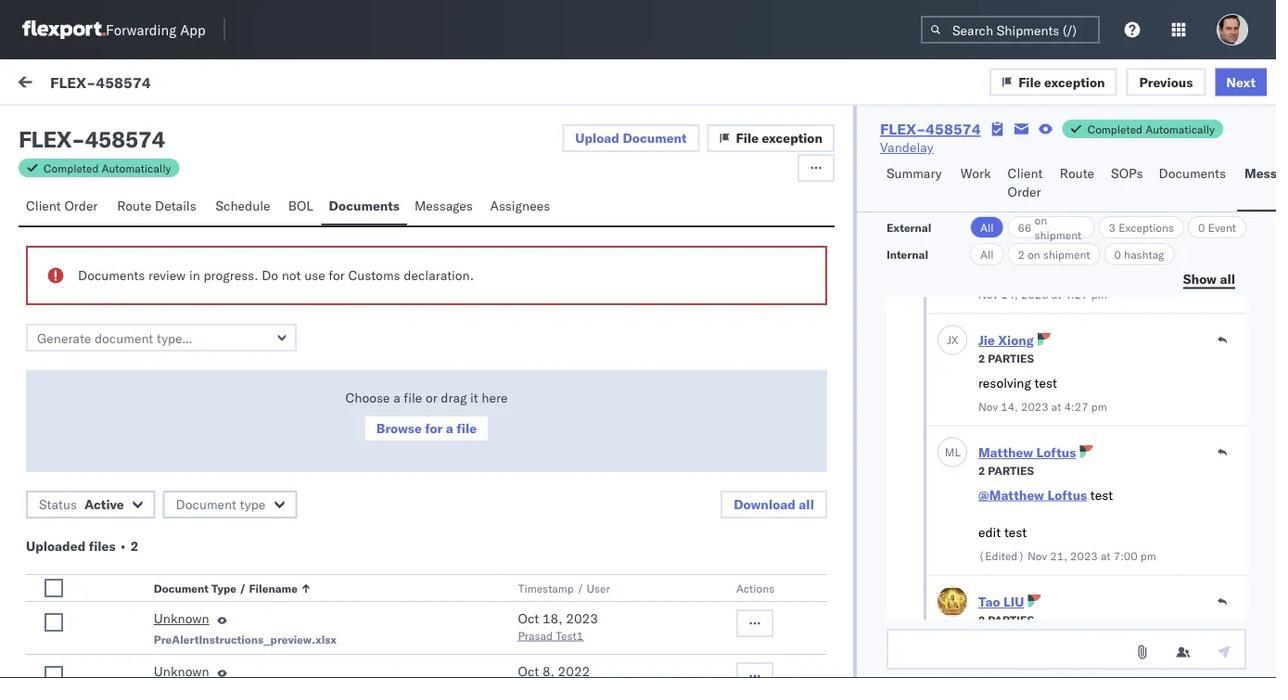 Task type: vqa. For each thing, say whether or not it's contained in the screenshot.
Z
no



Task type: locate. For each thing, give the bounding box(es) containing it.
parties down jie xiong on the right of the page
[[988, 352, 1034, 366]]

oct right the morale!
[[438, 280, 459, 296]]

shipment for 66 on shipment
[[1035, 228, 1082, 242]]

loftus down 2271801
[[1048, 487, 1087, 503]]

parties for jie
[[988, 352, 1034, 366]]

all for show all
[[1220, 270, 1236, 287]]

item/shipment
[[1064, 161, 1140, 175]]

resolving
[[979, 375, 1031, 391]]

26, left 'assignees'
[[462, 191, 482, 208]]

2 parties button
[[979, 350, 1034, 367], [979, 463, 1034, 479], [979, 612, 1034, 628]]

None text field
[[887, 629, 1247, 670]]

1 vertical spatial external
[[887, 220, 932, 234]]

oct left 5:45 on the bottom left
[[438, 580, 459, 596]]

1 horizontal spatial type
[[280, 472, 309, 488]]

3 2 parties from the top
[[979, 614, 1034, 628]]

0 left event
[[1198, 220, 1205, 234]]

previous button
[[1127, 68, 1206, 96]]

document type / filename button
[[150, 577, 481, 596]]

2 savant from the top
[[132, 263, 172, 279]]

2023, for 7:22
[[486, 191, 522, 208]]

route button
[[1053, 157, 1104, 211]]

nov left 21,
[[1028, 550, 1047, 564]]

1 horizontal spatial order
[[1008, 184, 1041, 200]]

x
[[952, 333, 959, 347]]

pm right 5:46
[[557, 466, 576, 483]]

1 vertical spatial 2 parties
[[979, 464, 1034, 478]]

all left 66
[[980, 220, 994, 234]]

pm
[[557, 191, 576, 208], [557, 280, 576, 296], [557, 369, 576, 385], [557, 466, 576, 483], [557, 580, 576, 596]]

flex- 458574 for oct 26, 2023, 7:22 pm edt
[[995, 191, 1082, 208]]

1 parties from the top
[[988, 352, 1034, 366]]

use
[[304, 267, 325, 283]]

2 horizontal spatial a
[[446, 420, 453, 436]]

unknown up lucrative partnership.
[[154, 610, 209, 627]]

2 for matthew loftus
[[979, 464, 985, 478]]

0 horizontal spatial completed automatically
[[44, 161, 171, 175]]

external
[[30, 118, 78, 134], [887, 220, 932, 234]]

pm for 7:22
[[557, 191, 576, 208]]

1 (0) from the left
[[82, 118, 106, 134]]

1 horizontal spatial route
[[1060, 165, 1095, 181]]

3 pm from the top
[[557, 369, 576, 385]]

1 26, from the top
[[462, 191, 482, 208]]

type inside button
[[212, 581, 237, 595]]

2023 inside resolving test nov 14, 2023 at 4:27 pm
[[1021, 400, 1049, 414]]

1 flex- 458574 from the top
[[995, 191, 1082, 208]]

flex- for oct 26, 2023, 7:22 pm edt
[[995, 191, 1034, 208]]

omkar up latent messaging test.
[[90, 174, 129, 190]]

- for oct 26, 2023, 5:46 pm edt
[[716, 466, 724, 483]]

all inside button
[[1220, 270, 1236, 287]]

on inside "66 on shipment"
[[1035, 213, 1047, 227]]

Search Shipments (/) text field
[[921, 16, 1100, 44]]

completed up item/shipment
[[1088, 122, 1143, 136]]

2023, left 7:22
[[486, 191, 522, 208]]

5 26, from the top
[[462, 580, 482, 596]]

to
[[257, 295, 269, 311]]

0 vertical spatial flex-458574
[[50, 73, 151, 91]]

/ left filename
[[239, 581, 246, 595]]

7:00 down assignees button
[[525, 280, 553, 296]]

flex- down (edited)
[[995, 580, 1034, 596]]

document type
[[176, 496, 266, 513]]

2 2 parties button from the top
[[979, 463, 1034, 479]]

import work button
[[138, 76, 210, 92]]

exception: for exception: unknown customs hold type
[[59, 472, 125, 488]]

type
[[240, 496, 266, 513]]

on down 66
[[1028, 247, 1041, 261]]

0 event
[[1198, 220, 1237, 234]]

work for my
[[53, 71, 101, 97]]

customs up the morale!
[[348, 267, 400, 283]]

1 horizontal spatial external
[[887, 220, 932, 234]]

0 horizontal spatial work
[[53, 71, 101, 97]]

3 2023, from the top
[[486, 369, 522, 385]]

0 horizontal spatial documents
[[78, 267, 145, 283]]

1 horizontal spatial documents
[[329, 198, 400, 214]]

0 vertical spatial exception
[[1045, 74, 1105, 90]]

flex- 458574 up "66 on shipment"
[[995, 191, 1082, 208]]

7:00
[[525, 280, 553, 296], [1114, 550, 1138, 564]]

sops
[[1111, 165, 1143, 181]]

2023, left 5:45 on the bottom left
[[486, 580, 522, 596]]

edt for oct 26, 2023, 7:22 pm edt
[[580, 191, 603, 208]]

edt for oct 26, 2023, 5:45 pm edt
[[580, 580, 603, 596]]

1 vertical spatial loftus
[[1048, 487, 1087, 503]]

1 all from the top
[[980, 220, 994, 234]]

3 omkar from the top
[[90, 351, 129, 368]]

upload
[[575, 130, 620, 146]]

(0) down 'import work'
[[173, 118, 197, 134]]

pm right 6:30
[[557, 369, 576, 385]]

loftus up 2271801
[[1037, 445, 1076, 461]]

2 parties button for tao
[[979, 612, 1034, 628]]

4 omkar savant from the top
[[90, 547, 172, 563]]

flex-
[[50, 73, 96, 91], [880, 120, 926, 138], [995, 191, 1034, 208], [995, 280, 1034, 296], [995, 369, 1034, 385], [995, 466, 1034, 483], [995, 580, 1034, 596]]

all right download
[[799, 496, 814, 513]]

1 2 parties button from the top
[[979, 350, 1034, 367]]

1 all button from the top
[[970, 216, 1004, 238]]

0 horizontal spatial (0)
[[82, 118, 106, 134]]

internal
[[124, 118, 170, 134], [887, 247, 929, 261]]

4 omkar from the top
[[90, 547, 129, 563]]

0 horizontal spatial order
[[64, 198, 98, 214]]

flex-458574 up vandelay
[[880, 120, 981, 138]]

/ left the user
[[577, 581, 584, 595]]

loftus for matthew
[[1037, 445, 1076, 461]]

review
[[148, 267, 186, 283]]

5 2023, from the top
[[486, 580, 522, 596]]

1 horizontal spatial client
[[1008, 165, 1043, 181]]

4:27 down 2 on shipment
[[1065, 288, 1089, 302]]

0 vertical spatial completed
[[1088, 122, 1143, 136]]

flex-458574
[[50, 73, 151, 91], [880, 120, 981, 138]]

completed automatically down previous button
[[1088, 122, 1215, 136]]

completed automatically down flex - 458574
[[44, 161, 171, 175]]

matthew loftus button
[[979, 445, 1076, 461]]

2 vertical spatial nov
[[1028, 550, 1047, 564]]

my work
[[19, 71, 101, 97]]

4:27 down 1366815
[[1065, 400, 1089, 414]]

1 2 parties from the top
[[979, 352, 1034, 366]]

route left sops
[[1060, 165, 1095, 181]]

0 vertical spatial file
[[1019, 74, 1041, 90]]

all for 66
[[980, 220, 994, 234]]

omkar for oct 26, 2023, 6:30 pm edt
[[90, 351, 129, 368]]

oct inside oct 18, 2023 prasad test1
[[518, 610, 539, 627]]

2 all button from the top
[[970, 243, 1004, 265]]

file left or
[[404, 390, 422, 406]]

shipment inside "66 on shipment"
[[1035, 228, 1082, 242]]

0 vertical spatial 4:27
[[1065, 288, 1089, 302]]

2023, for 5:46
[[486, 466, 522, 483]]

type right hold
[[280, 472, 309, 488]]

test inside resolving test nov 14, 2023 at 4:27 pm
[[1035, 375, 1057, 391]]

messages button
[[407, 189, 483, 225]]

i am filing a commendation report to improve your morale!
[[56, 295, 396, 311]]

0 vertical spatial work
[[180, 76, 210, 92]]

edt for oct 26, 2023, 6:30 pm edt
[[580, 369, 603, 385]]

oct left 'assignees'
[[438, 191, 459, 208]]

(0) for internal (0)
[[173, 118, 197, 134]]

4:27 inside resolving test nov 14, 2023 at 4:27 pm
[[1065, 400, 1089, 414]]

1 2023, from the top
[[486, 191, 522, 208]]

test right resolving
[[1035, 375, 1057, 391]]

my
[[19, 71, 48, 97]]

at down 2 on shipment
[[1052, 288, 1062, 302]]

timestamp / user button
[[514, 577, 700, 596]]

external for external
[[887, 220, 932, 234]]

1 vertical spatial all button
[[970, 243, 1004, 265]]

None checkbox
[[45, 613, 63, 632], [45, 666, 63, 678], [45, 613, 63, 632], [45, 666, 63, 678]]

1 vertical spatial automatically
[[102, 161, 171, 175]]

26, for oct 26, 2023, 5:45 pm edt
[[462, 580, 482, 596]]

(0) inside button
[[82, 118, 106, 134]]

0 vertical spatial for
[[329, 267, 345, 283]]

2 resize handle column header from the left
[[686, 155, 708, 678]]

resize handle column header
[[407, 155, 429, 678], [686, 155, 708, 678], [964, 155, 987, 678], [1243, 155, 1265, 678]]

all right show
[[1220, 270, 1236, 287]]

2 down 66
[[1018, 247, 1025, 261]]

1 horizontal spatial internal
[[887, 247, 929, 261]]

1 14, from the top
[[1001, 288, 1018, 302]]

1366815
[[1034, 369, 1090, 385]]

1 horizontal spatial for
[[425, 420, 443, 436]]

0 horizontal spatial completed
[[44, 161, 99, 175]]

0
[[1198, 220, 1205, 234], [1115, 247, 1121, 261]]

0 vertical spatial file
[[404, 390, 422, 406]]

0 vertical spatial route
[[1060, 165, 1095, 181]]

26, for oct 26, 2023, 7:00 pm edt
[[462, 280, 482, 296]]

2 parties down jie xiong on the right of the page
[[979, 352, 1034, 366]]

progress.
[[204, 267, 258, 283]]

(0) up message
[[82, 118, 106, 134]]

3 omkar savant from the top
[[90, 351, 172, 368]]

not
[[282, 267, 301, 283]]

completed down flex - 458574
[[44, 161, 99, 175]]

1 horizontal spatial client order
[[1008, 165, 1043, 200]]

xiong
[[998, 333, 1034, 349]]

at inside resolving test nov 14, 2023 at 4:27 pm
[[1052, 400, 1062, 414]]

4 pm from the top
[[557, 466, 576, 483]]

client order button down message
[[19, 189, 110, 225]]

0 horizontal spatial 7:00
[[525, 280, 553, 296]]

oct down browse for a file button
[[438, 466, 459, 483]]

2 omkar savant from the top
[[90, 263, 172, 279]]

lucrative
[[130, 633, 180, 650]]

omkar for i
[[90, 263, 129, 279]]

5 edt from the top
[[580, 580, 603, 596]]

for right use
[[329, 267, 345, 283]]

0 horizontal spatial internal
[[124, 118, 170, 134]]

1 vertical spatial on
[[1028, 247, 1041, 261]]

omkar down filing
[[90, 351, 129, 368]]

all button for 2
[[970, 243, 1004, 265]]

0 vertical spatial internal
[[124, 118, 170, 134]]

nov up jie
[[979, 288, 998, 302]]

savant up route details on the left of the page
[[132, 174, 172, 190]]

1 horizontal spatial completed
[[1088, 122, 1143, 136]]

2 exception: from the top
[[59, 579, 125, 595]]

external down my work
[[30, 118, 78, 134]]

- for oct 26, 2023, 6:30 pm edt
[[716, 369, 724, 385]]

0 horizontal spatial documents button
[[321, 189, 407, 225]]

event
[[1208, 220, 1237, 234]]

1 horizontal spatial file
[[1019, 74, 1041, 90]]

1 vertical spatial 7:00
[[1114, 550, 1138, 564]]

1 vertical spatial unknown
[[154, 610, 209, 627]]

all button left 66
[[970, 216, 1004, 238]]

2023, left 5:46
[[486, 466, 522, 483]]

client order up 66
[[1008, 165, 1043, 200]]

0 horizontal spatial client order button
[[19, 189, 110, 225]]

1 horizontal spatial 7:00
[[1114, 550, 1138, 564]]

1 vertical spatial internal
[[887, 247, 929, 261]]

2 vertical spatial test
[[1005, 524, 1027, 541]]

active
[[84, 496, 124, 513]]

documents up the 0 event at the top
[[1159, 165, 1226, 181]]

4 edt from the top
[[580, 466, 603, 483]]

1 vertical spatial all
[[980, 247, 994, 261]]

download all
[[734, 496, 814, 513]]

client right work button
[[1008, 165, 1043, 181]]

all inside button
[[799, 496, 814, 513]]

14, down resolving
[[1001, 400, 1018, 414]]

work up external (0)
[[53, 71, 101, 97]]

(0) inside button
[[173, 118, 197, 134]]

0 horizontal spatial type
[[212, 581, 237, 595]]

test right edit
[[1005, 524, 1027, 541]]

0 horizontal spatial external
[[30, 118, 78, 134]]

1 omkar savant from the top
[[90, 174, 172, 190]]

on
[[1035, 213, 1047, 227], [1028, 247, 1041, 261]]

work left related on the top of the page
[[961, 165, 991, 181]]

1 vertical spatial 2 parties button
[[979, 463, 1034, 479]]

oct for oct 26, 2023, 5:45 pm edt
[[438, 580, 459, 596]]

458574 down 21,
[[1034, 580, 1082, 596]]

internal for internal
[[887, 247, 929, 261]]

1 horizontal spatial all
[[1220, 270, 1236, 287]]

pm inside resolving test nov 14, 2023 at 4:27 pm
[[1092, 400, 1107, 414]]

it
[[470, 390, 478, 406]]

0 vertical spatial unknown
[[128, 472, 186, 488]]

actions
[[737, 581, 775, 595]]

1 vertical spatial file exception
[[736, 130, 823, 146]]

0 vertical spatial documents
[[1159, 165, 1226, 181]]

route inside button
[[117, 198, 152, 214]]

improve
[[272, 295, 319, 311]]

1 horizontal spatial customs
[[348, 267, 400, 283]]

1 vertical spatial 4:27
[[1065, 400, 1089, 414]]

0 horizontal spatial exception
[[762, 130, 823, 146]]

0 horizontal spatial client order
[[26, 198, 98, 214]]

unknown
[[128, 472, 186, 488], [154, 610, 209, 627]]

2 on shipment
[[1018, 247, 1090, 261]]

2 4:27 from the top
[[1065, 400, 1089, 414]]

a right filing
[[117, 295, 124, 311]]

omkar savant for oct 26, 2023, 6:30 pm edt
[[90, 351, 172, 368]]

documents for the leftmost documents button
[[329, 198, 400, 214]]

2 edt from the top
[[580, 280, 603, 296]]

1 pm from the top
[[557, 191, 576, 208]]

work for related
[[1037, 161, 1062, 175]]

1 vertical spatial work
[[1037, 161, 1062, 175]]

∙
[[119, 538, 127, 554]]

3 parties from the top
[[988, 614, 1034, 628]]

458574 up "66 on shipment"
[[1034, 191, 1082, 208]]

0 horizontal spatial test
[[1005, 524, 1027, 541]]

1 vertical spatial all
[[799, 496, 814, 513]]

2 parties
[[979, 352, 1034, 366], [979, 464, 1034, 478], [979, 614, 1034, 628]]

2 14, from the top
[[1001, 400, 1018, 414]]

on right 66
[[1035, 213, 1047, 227]]

oct 26, 2023, 7:22 pm edt
[[438, 191, 603, 208]]

client down message
[[26, 198, 61, 214]]

flex- down 2 on shipment
[[995, 280, 1034, 296]]

morale!
[[351, 295, 396, 311]]

2 down matthew
[[979, 464, 985, 478]]

2 all from the top
[[980, 247, 994, 261]]

1 omkar from the top
[[90, 174, 129, 190]]

1 vertical spatial for
[[425, 420, 443, 436]]

0 horizontal spatial all
[[799, 496, 814, 513]]

pm for 7:00
[[557, 280, 576, 296]]

pm right 5:45 on the bottom left
[[557, 580, 576, 596]]

0 vertical spatial external
[[30, 118, 78, 134]]

order
[[1008, 184, 1041, 200], [64, 198, 98, 214]]

1 vertical spatial 0
[[1115, 247, 1121, 261]]

import work
[[138, 76, 210, 92]]

documents button up the 0 event at the top
[[1152, 157, 1237, 211]]

1 horizontal spatial file
[[457, 420, 477, 436]]

exception
[[1045, 74, 1105, 90], [762, 130, 823, 146]]

2 2 parties from the top
[[979, 464, 1034, 478]]

2 parties button down jie xiong on the right of the page
[[979, 350, 1034, 367]]

client
[[1008, 165, 1043, 181], [26, 198, 61, 214]]

test
[[1035, 375, 1057, 391], [1091, 487, 1113, 503], [1005, 524, 1027, 541]]

flex- up @matthew
[[995, 466, 1034, 483]]

oct up prasad
[[518, 610, 539, 627]]

2
[[1018, 247, 1025, 261], [979, 352, 985, 366], [979, 464, 985, 478], [131, 538, 139, 554], [979, 614, 985, 628]]

route inside button
[[1060, 165, 1095, 181]]

matthew
[[979, 445, 1034, 461]]

4 2023, from the top
[[486, 466, 522, 483]]

1 vertical spatial shipment
[[1043, 247, 1090, 261]]

forwarding app
[[106, 21, 206, 38]]

2 vertical spatial document
[[154, 581, 209, 595]]

(edited)  nov 21, 2023 at 7:00 pm
[[979, 550, 1157, 564]]

type left delay
[[212, 581, 237, 595]]

flexport. image
[[22, 20, 106, 39]]

4 resize handle column header from the left
[[1243, 155, 1265, 678]]

shipment down "66 on shipment"
[[1043, 247, 1090, 261]]

0 horizontal spatial file
[[404, 390, 422, 406]]

m l
[[945, 445, 961, 459]]

pm down assignees button
[[557, 280, 576, 296]]

messaging
[[97, 206, 159, 222]]

2 parties down matthew
[[979, 464, 1034, 478]]

omkar savant up 'messaging'
[[90, 174, 172, 190]]

latent messaging test.
[[56, 206, 189, 222]]

1 vertical spatial pm
[[1092, 400, 1107, 414]]

2 parties button for jie
[[979, 350, 1034, 367]]

2 parties from the top
[[988, 464, 1034, 478]]

3 savant from the top
[[132, 351, 172, 368]]

jie xiong button
[[979, 333, 1034, 349]]

2 pm from the top
[[557, 280, 576, 296]]

1 horizontal spatial exception
[[1045, 74, 1105, 90]]

2 omkar from the top
[[90, 263, 129, 279]]

0 vertical spatial file exception
[[1019, 74, 1105, 90]]

for
[[329, 267, 345, 283], [425, 420, 443, 436]]

/
[[239, 581, 246, 595], [577, 581, 584, 595]]

1 horizontal spatial /
[[577, 581, 584, 595]]

shipment up 2 on shipment
[[1035, 228, 1082, 242]]

2023,
[[486, 191, 522, 208], [486, 280, 522, 296], [486, 369, 522, 385], [486, 466, 522, 483], [486, 580, 522, 596]]

3 edt from the top
[[580, 369, 603, 385]]

documents right bol "button"
[[329, 198, 400, 214]]

all
[[980, 220, 994, 234], [980, 247, 994, 261]]

2 flex- 458574 from the top
[[995, 580, 1082, 596]]

2 (0) from the left
[[173, 118, 197, 134]]

completed automatically
[[1088, 122, 1215, 136], [44, 161, 171, 175]]

at down 1366815
[[1052, 400, 1062, 414]]

at right 21,
[[1101, 550, 1111, 564]]

2 2023, from the top
[[486, 280, 522, 296]]

0 vertical spatial 14,
[[1001, 288, 1018, 302]]

document up unknown link
[[154, 581, 209, 595]]

internal down summary button
[[887, 247, 929, 261]]

0 for 0 hashtag
[[1115, 247, 1121, 261]]

flex- 458574 down 21,
[[995, 580, 1082, 596]]

1 vertical spatial file
[[736, 130, 759, 146]]

0 vertical spatial document
[[623, 130, 687, 146]]

is
[[84, 615, 94, 631]]

status active
[[39, 496, 124, 513]]

26, for oct 26, 2023, 5:46 pm edt
[[462, 466, 482, 483]]

3
[[1109, 220, 1116, 234]]

1 edt from the top
[[580, 191, 603, 208]]

1 horizontal spatial (0)
[[173, 118, 197, 134]]

2 parties button down 'tao liu' 'button'
[[979, 612, 1034, 628]]

flex- for oct 26, 2023, 5:45 pm edt
[[995, 580, 1034, 596]]

3 26, from the top
[[462, 369, 482, 385]]

document right upload
[[623, 130, 687, 146]]

pm
[[1092, 288, 1107, 302], [1092, 400, 1107, 414], [1141, 550, 1157, 564]]

flex- for oct 26, 2023, 6:30 pm edt
[[995, 369, 1034, 385]]

(0) for external (0)
[[82, 118, 106, 134]]

14, inside resolving test nov 14, 2023 at 4:27 pm
[[1001, 400, 1018, 414]]

3 exceptions
[[1109, 220, 1174, 234]]

exception: for exception: warehouse devan delay
[[59, 579, 125, 595]]

automatically down previous button
[[1146, 122, 1215, 136]]

1 vertical spatial 14,
[[1001, 400, 1018, 414]]

external inside button
[[30, 118, 78, 134]]

1 vertical spatial parties
[[988, 464, 1034, 478]]

document inside button
[[623, 130, 687, 146]]

flex- up 66
[[995, 191, 1034, 208]]

internal inside button
[[124, 118, 170, 134]]

flex-458574 down forwarding app link
[[50, 73, 151, 91]]

6:30
[[525, 369, 553, 385]]

1 vertical spatial customs
[[189, 472, 244, 488]]

None checkbox
[[45, 579, 63, 597]]

schedule button
[[208, 189, 281, 225]]

26, down 'messages' button
[[462, 280, 482, 296]]

client order button
[[1001, 157, 1053, 211], [19, 189, 110, 225]]

documents review in progress. do not use for customs declaration.
[[78, 267, 474, 283]]

3 2 parties button from the top
[[979, 612, 1034, 628]]

exception: up status active on the left bottom of the page
[[59, 472, 125, 488]]

2023
[[1021, 288, 1049, 302], [1021, 400, 1049, 414], [1070, 550, 1098, 564], [566, 610, 598, 627]]

458574 up message
[[85, 125, 165, 153]]

upload document
[[575, 130, 687, 146]]

1 vertical spatial client
[[26, 198, 61, 214]]

2 parties down 'tao liu' 'button'
[[979, 614, 1034, 628]]

exception: up is
[[59, 579, 125, 595]]

omkar down 'active'
[[90, 547, 129, 563]]

exception: warehouse devan delay
[[59, 579, 278, 595]]

savant right ∙
[[132, 547, 172, 563]]

flex-458574 link
[[880, 120, 981, 138]]

omkar savant for latent
[[90, 174, 172, 190]]

route left 'details'
[[117, 198, 152, 214]]

0 horizontal spatial for
[[329, 267, 345, 283]]

1 exception: from the top
[[59, 472, 125, 488]]

4 26, from the top
[[462, 466, 482, 483]]

0 vertical spatial 0
[[1198, 220, 1205, 234]]

5 pm from the top
[[557, 580, 576, 596]]

2 vertical spatial parties
[[988, 614, 1034, 628]]

2 26, from the top
[[462, 280, 482, 296]]

3 resize handle column header from the left
[[964, 155, 987, 678]]

0 vertical spatial parties
[[988, 352, 1034, 366]]

omkar savant up filing
[[90, 263, 172, 279]]

0 horizontal spatial route
[[117, 198, 152, 214]]

oct for oct 26, 2023, 7:00 pm edt
[[438, 280, 459, 296]]

0 vertical spatial all button
[[970, 216, 1004, 238]]

26, up it at the bottom left of the page
[[462, 369, 482, 385]]

1 savant from the top
[[132, 174, 172, 190]]

documents up filing
[[78, 267, 145, 283]]

external for external (0)
[[30, 118, 78, 134]]



Task type: describe. For each thing, give the bounding box(es) containing it.
2023 down 2 on shipment
[[1021, 288, 1049, 302]]

1 horizontal spatial a
[[393, 390, 400, 406]]

do
[[262, 267, 278, 283]]

will
[[56, 633, 76, 650]]

oct for oct 26, 2023, 6:30 pm edt
[[438, 369, 459, 385]]

parties for matthew
[[988, 464, 1034, 478]]

0 horizontal spatial automatically
[[102, 161, 171, 175]]

2023, for 5:45
[[486, 580, 522, 596]]

external (0)
[[30, 118, 106, 134]]

flex- 458574 for oct 26, 2023, 5:45 pm edt
[[995, 580, 1082, 596]]

1 horizontal spatial client order button
[[1001, 157, 1053, 211]]

with
[[195, 615, 220, 631]]

document for type
[[154, 581, 209, 595]]

2 horizontal spatial test
[[1091, 487, 1113, 503]]

summary
[[887, 165, 942, 181]]

all for download all
[[799, 496, 814, 513]]

2 for jie xiong
[[979, 352, 985, 366]]

parties for tao
[[988, 614, 1034, 628]]

1854269
[[1034, 280, 1090, 296]]

uploaded files ∙ 2
[[26, 538, 139, 554]]

message
[[58, 161, 102, 175]]

liu
[[1004, 594, 1024, 611]]

client order for rightmost client order button
[[1008, 165, 1043, 200]]

2 / from the left
[[577, 581, 584, 595]]

26, for oct 26, 2023, 6:30 pm edt
[[462, 369, 482, 385]]

458574 down forwarding app link
[[96, 73, 151, 91]]

choose a file or drag it here
[[346, 390, 508, 406]]

create
[[79, 633, 116, 650]]

summary button
[[879, 157, 953, 211]]

1 horizontal spatial completed automatically
[[1088, 122, 1215, 136]]

route for route details
[[117, 198, 152, 214]]

0 vertical spatial nov
[[979, 288, 998, 302]]

0 horizontal spatial work
[[180, 76, 210, 92]]

and
[[170, 615, 192, 631]]

this
[[56, 615, 81, 631]]

prasad
[[518, 628, 553, 642]]

warehouse
[[128, 579, 197, 595]]

contract
[[249, 615, 298, 631]]

mess
[[1245, 165, 1276, 181]]

documents for documents review in progress. do not use for customs declaration.
[[78, 267, 145, 283]]

2023 right 21,
[[1070, 550, 1098, 564]]

flex- right my
[[50, 73, 96, 91]]

jie
[[979, 333, 995, 349]]

vandelay
[[880, 139, 934, 155]]

m
[[945, 445, 955, 459]]

flex- 1854269
[[995, 280, 1090, 296]]

i
[[56, 295, 59, 311]]

savant for latent
[[132, 174, 172, 190]]

document type / filename
[[154, 581, 298, 595]]

report
[[218, 295, 254, 311]]

hold
[[247, 472, 277, 488]]

test for resolving test nov 14, 2023 at 4:27 pm
[[1035, 375, 1057, 391]]

4 savant from the top
[[132, 547, 172, 563]]

oct for oct 26, 2023, 7:22 pm edt
[[438, 191, 459, 208]]

jie xiong
[[979, 333, 1034, 349]]

2023, for 7:00
[[486, 280, 522, 296]]

savant for oct 26, 2023, 6:30 pm edt
[[132, 351, 172, 368]]

tao liu
[[979, 594, 1024, 611]]

flex- for oct 26, 2023, 7:00 pm edt
[[995, 280, 1034, 296]]

unknown link
[[154, 609, 209, 632]]

18,
[[543, 610, 563, 627]]

2 for tao liu
[[979, 614, 985, 628]]

0 vertical spatial type
[[280, 472, 309, 488]]

tao liu button
[[979, 594, 1024, 611]]

show
[[1184, 270, 1217, 287]]

2 parties for matthew
[[979, 464, 1034, 478]]

file inside button
[[457, 420, 477, 436]]

2 parties button for matthew
[[979, 463, 1034, 479]]

omkar for latent
[[90, 174, 129, 190]]

1 vertical spatial completed automatically
[[44, 161, 171, 175]]

oct for oct 26, 2023, 5:46 pm edt
[[438, 466, 459, 483]]

drag
[[441, 390, 467, 406]]

0 horizontal spatial customs
[[189, 472, 244, 488]]

resolving test nov 14, 2023 at 4:27 pm
[[979, 375, 1107, 414]]

on for 2
[[1028, 247, 1041, 261]]

1 horizontal spatial file exception
[[1019, 74, 1105, 90]]

0 for 0 event
[[1198, 220, 1205, 234]]

prealertinstructions_preview.xlsx
[[154, 632, 337, 646]]

oct 18, 2023 prasad test1
[[518, 610, 598, 642]]

assignees button
[[483, 189, 561, 225]]

1 4:27 from the top
[[1065, 288, 1089, 302]]

or
[[426, 390, 438, 406]]

1 horizontal spatial documents button
[[1152, 157, 1237, 211]]

this
[[224, 615, 246, 631]]

@matthew loftus button
[[979, 487, 1087, 503]]

0 horizontal spatial file exception
[[736, 130, 823, 146]]

timestamp / user
[[518, 581, 610, 595]]

pm for 5:45
[[557, 580, 576, 596]]

files
[[89, 538, 116, 554]]

bol button
[[281, 189, 321, 225]]

flex- 2271801
[[995, 466, 1090, 483]]

client order for leftmost client order button
[[26, 198, 98, 214]]

458574 up vandelay
[[926, 120, 981, 138]]

document for type
[[176, 496, 237, 513]]

nov inside resolving test nov 14, 2023 at 4:27 pm
[[979, 400, 998, 414]]

1 / from the left
[[239, 581, 246, 595]]

pm for 5:46
[[557, 466, 576, 483]]

edt for oct 26, 2023, 5:46 pm edt
[[580, 466, 603, 483]]

flex- for oct 26, 2023, 5:46 pm edt
[[995, 466, 1034, 483]]

all button for 66
[[970, 216, 1004, 238]]

schedule
[[216, 198, 270, 214]]

test.
[[162, 206, 189, 222]]

a inside button
[[446, 420, 453, 436]]

route details
[[117, 198, 196, 214]]

21,
[[1050, 550, 1068, 564]]

work inside button
[[961, 165, 991, 181]]

0 vertical spatial 7:00
[[525, 280, 553, 296]]

1 vertical spatial exception
[[762, 130, 823, 146]]

oct 26, 2023, 5:45 pm edt
[[438, 580, 603, 596]]

flex
[[19, 125, 71, 153]]

edt for oct 26, 2023, 7:00 pm edt
[[580, 280, 603, 296]]

uploaded
[[26, 538, 86, 554]]

oct 26, 2023, 7:00 pm edt
[[438, 280, 603, 296]]

app
[[180, 21, 206, 38]]

next button
[[1215, 68, 1267, 96]]

7:22
[[525, 191, 553, 208]]

vandelay link
[[880, 138, 934, 157]]

Generate document type... text field
[[26, 324, 297, 352]]

flex- up vandelay
[[880, 120, 926, 138]]

document type button
[[163, 491, 297, 519]]

savant for i
[[132, 263, 172, 279]]

internal (0) button
[[117, 109, 208, 146]]

related
[[996, 161, 1034, 175]]

download all button
[[721, 491, 827, 519]]

26, for oct 26, 2023, 7:22 pm edt
[[462, 191, 482, 208]]

for inside button
[[425, 420, 443, 436]]

2 parties for jie
[[979, 352, 1034, 366]]

upload document button
[[562, 124, 700, 152]]

j x
[[947, 333, 959, 347]]

details
[[155, 198, 196, 214]]

2023 inside oct 18, 2023 prasad test1
[[566, 610, 598, 627]]

0 vertical spatial automatically
[[1146, 122, 1215, 136]]

5:46
[[525, 466, 553, 483]]

on for 66
[[1035, 213, 1047, 227]]

route for route
[[1060, 165, 1095, 181]]

j
[[947, 333, 952, 347]]

here
[[482, 390, 508, 406]]

2 vertical spatial pm
[[1141, 550, 1157, 564]]

@matthew
[[979, 487, 1044, 503]]

browse for a file
[[376, 420, 477, 436]]

0 vertical spatial at
[[1052, 288, 1062, 302]]

1 resize handle column header from the left
[[407, 155, 429, 678]]

download
[[734, 496, 796, 513]]

0 vertical spatial pm
[[1092, 288, 1107, 302]]

0 vertical spatial client
[[1008, 165, 1043, 181]]

bol
[[288, 198, 313, 214]]

0 horizontal spatial file
[[736, 130, 759, 146]]

matthew loftus
[[979, 445, 1076, 461]]

1 vertical spatial completed
[[44, 161, 99, 175]]

- for oct 26, 2023, 7:00 pm edt
[[716, 280, 724, 296]]

browse for a file button
[[363, 415, 490, 442]]

test for edit test
[[1005, 524, 1027, 541]]

pm for 6:30
[[557, 369, 576, 385]]

declaration.
[[404, 267, 474, 283]]

loftus for @matthew
[[1048, 487, 1087, 503]]

2 vertical spatial at
[[1101, 550, 1111, 564]]

internal for internal (0)
[[124, 118, 170, 134]]

0 horizontal spatial flex-458574
[[50, 73, 151, 91]]

1 horizontal spatial flex-458574
[[880, 120, 981, 138]]

0 vertical spatial a
[[117, 295, 124, 311]]

oct 26, 2023, 5:46 pm edt
[[438, 466, 603, 483]]

shipment for 2 on shipment
[[1043, 247, 1090, 261]]

documents for documents button to the right
[[1159, 165, 1226, 181]]

(edited)
[[979, 550, 1025, 564]]

@matthew loftus test
[[979, 487, 1113, 503]]

all for 2
[[980, 247, 994, 261]]

2 right ∙
[[131, 538, 139, 554]]

flex - 458574
[[19, 125, 165, 153]]

flex- 1366815
[[995, 369, 1090, 385]]

omkar savant for i
[[90, 263, 172, 279]]

2023, for 6:30
[[486, 369, 522, 385]]

devan
[[200, 579, 239, 595]]

2 parties for tao
[[979, 614, 1034, 628]]



